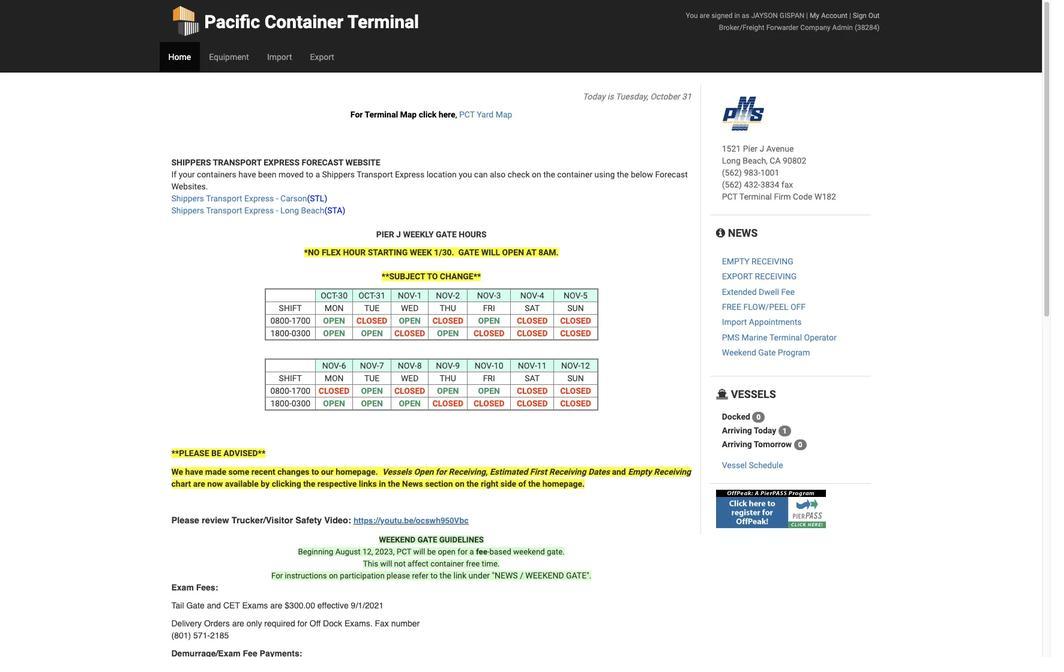 Task type: vqa. For each thing, say whether or not it's contained in the screenshot.


Task type: describe. For each thing, give the bounding box(es) containing it.
0 vertical spatial today
[[583, 92, 605, 101]]

sun for 12
[[567, 374, 584, 384]]

3 receiving from the left
[[654, 468, 691, 477]]

only
[[247, 619, 262, 629]]

terminal inside 1521 pier j avenue long beach, ca 90802 (562) 983-1001 (562) 432-3834 fax pct terminal firm code w182
[[739, 192, 772, 202]]

1800-0300 for open
[[270, 329, 310, 339]]

0 vertical spatial receiving
[[752, 257, 793, 266]]

long inside shippers transport express forecast website if your containers have been moved to a shippers transport express location you can also check on the container using the below forecast websites. shippers transport express - carson (stl) shippers transport express - long beach (sta)
[[280, 206, 299, 215]]

pier j weekly gate hours
[[376, 230, 487, 240]]

today inside docked 0 arriving today 1 arriving tomorrow 0
[[754, 426, 776, 436]]

1521
[[722, 144, 741, 154]]

nov-11
[[518, 361, 547, 371]]

0 vertical spatial 0
[[757, 414, 761, 422]]

estimated
[[490, 468, 528, 477]]

nov- for 8
[[398, 361, 417, 371]]

nov-3
[[477, 291, 501, 301]]

nov-1
[[398, 291, 422, 301]]

oct-31
[[358, 291, 385, 301]]

2 vertical spatial transport
[[206, 206, 242, 215]]

free flow/peel off link
[[722, 303, 806, 312]]

side
[[500, 480, 516, 489]]

we have made some recent changes to our homepage.
[[171, 468, 378, 477]]

shift for open
[[279, 304, 302, 313]]

fri for 10
[[483, 374, 495, 384]]

info circle image
[[716, 228, 725, 239]]

1 vertical spatial receiving
[[755, 272, 797, 282]]

0 vertical spatial ,
[[455, 110, 457, 119]]

1 vertical spatial 0
[[798, 441, 802, 450]]

wed for 8
[[401, 374, 419, 384]]

$300.00
[[285, 601, 315, 611]]

broker/freight
[[719, 23, 765, 32]]

5
[[583, 291, 588, 301]]

can
[[474, 170, 488, 179]]

weekend gate program link
[[722, 348, 810, 358]]

2 (562) from the top
[[722, 180, 742, 190]]

- inside the 'weekend gate guidelines beginning august 12, 2023, pct will be open for a fee -based weekend gate. this will not affect container free time. for instructions on participation please refer to the link under "news / weekend gate". exam fees:'
[[487, 548, 490, 557]]

to inside shippers transport express forecast website if your containers have been moved to a shippers transport express location you can also check on the container using the below forecast websites. shippers transport express - carson (stl) shippers transport express - long beach (sta)
[[306, 170, 313, 179]]

nov- for 6
[[322, 361, 341, 371]]

import inside empty receiving export receiving extended dwell fee free flow/peel off import appointments pms marine terminal operator weekend gate program
[[722, 318, 747, 327]]

export
[[722, 272, 753, 282]]

long inside 1521 pier j avenue long beach, ca 90802 (562) 983-1001 (562) 432-3834 fax pct terminal firm code w182
[[722, 156, 741, 166]]

0 vertical spatial express
[[395, 170, 425, 179]]

1 vertical spatial gate
[[458, 248, 479, 258]]

the left right
[[467, 480, 479, 489]]

are up required
[[270, 601, 282, 611]]

orders
[[204, 619, 230, 629]]

we
[[171, 468, 183, 477]]

exams
[[242, 601, 268, 611]]

jayson
[[751, 11, 778, 20]]

"news
[[492, 571, 518, 581]]

empty
[[628, 468, 652, 477]]

appointments
[[749, 318, 802, 327]]

0 vertical spatial -
[[276, 194, 278, 203]]

w182
[[815, 192, 836, 202]]

pms marine terminal operator link
[[722, 333, 837, 343]]

terminal inside empty receiving export receiving extended dwell fee free flow/peel off import appointments pms marine terminal operator weekend gate program
[[769, 333, 802, 343]]

vessels open for receiving , estimated first receiving dates and empty receiving chart are now available by clicking the respective links in the news section on the right side of the homepage.
[[171, 468, 691, 489]]

tue for 7
[[364, 374, 380, 384]]

the right using
[[617, 170, 629, 179]]

0 vertical spatial for
[[350, 110, 363, 119]]

(stl)
[[307, 194, 327, 203]]

export button
[[301, 42, 343, 72]]

1 horizontal spatial weekend
[[525, 571, 564, 581]]

equipment button
[[200, 42, 258, 72]]

website
[[345, 158, 380, 167]]

mon for 6
[[325, 374, 344, 384]]

9/1/2021
[[351, 601, 384, 611]]

1 | from the left
[[806, 11, 808, 20]]

1700 for open
[[292, 316, 310, 326]]

hour
[[343, 248, 366, 258]]

your
[[179, 170, 195, 179]]

0300 for closed
[[292, 399, 310, 409]]

1 arriving from the top
[[722, 426, 752, 436]]

0800- for closed
[[270, 387, 292, 396]]

company
[[800, 23, 831, 32]]

below
[[631, 170, 653, 179]]

0 horizontal spatial weekend
[[379, 536, 415, 545]]

now
[[207, 480, 223, 489]]

0 vertical spatial gate
[[436, 230, 457, 240]]

sat for 4
[[525, 304, 540, 313]]

operator
[[804, 333, 837, 343]]

90802
[[783, 156, 806, 166]]

are inside vessels open for receiving , estimated first receiving dates and empty receiving chart are now available by clicking the respective links in the news section on the right side of the homepage.
[[193, 480, 205, 489]]

check
[[508, 170, 530, 179]]

2 map from the left
[[496, 110, 512, 119]]

2 receiving from the left
[[549, 468, 586, 477]]

pms
[[722, 333, 740, 343]]

1 vertical spatial will
[[380, 560, 392, 569]]

1 vertical spatial to
[[311, 468, 319, 477]]

**please be advised**
[[171, 449, 265, 459]]

0 vertical spatial transport
[[357, 170, 393, 179]]

available
[[225, 480, 259, 489]]

free
[[722, 303, 741, 312]]

off
[[310, 619, 321, 629]]

by
[[261, 480, 270, 489]]

oct- for 31
[[358, 291, 376, 301]]

1 inside docked 0 arriving today 1 arriving tomorrow 0
[[783, 428, 787, 436]]

*no
[[304, 248, 320, 258]]

gate inside the 'weekend gate guidelines beginning august 12, 2023, pct will be open for a fee -based weekend gate. this will not affect container free time. for instructions on participation please refer to the link under "news / weekend gate". exam fees:'
[[417, 536, 437, 545]]

time.
[[482, 560, 500, 569]]

on inside vessels open for receiving , estimated first receiving dates and empty receiving chart are now available by clicking the respective links in the news section on the right side of the homepage.
[[455, 480, 464, 489]]

schedule
[[749, 461, 783, 471]]

1 vertical spatial transport
[[206, 194, 242, 203]]

1800- for open
[[270, 329, 292, 339]]

the right check
[[543, 170, 555, 179]]

7
[[379, 361, 384, 371]]

a inside the 'weekend gate guidelines beginning august 12, 2023, pct will be open for a fee -based weekend gate. this will not affect container free time. for instructions on participation please refer to the link under "news / weekend gate". exam fees:'
[[470, 548, 474, 557]]

click
[[419, 110, 437, 119]]

avenue
[[766, 144, 794, 154]]

equipment
[[209, 52, 249, 62]]

1 receiving from the left
[[449, 468, 486, 477]]

vessels for vessels
[[728, 388, 776, 401]]

571-
[[193, 631, 210, 641]]

**please
[[171, 449, 209, 459]]

thu for 9
[[440, 374, 456, 384]]

tail gate and cet exams are $300.00 effective 9/1/2021
[[171, 601, 384, 611]]

1 vertical spatial and
[[207, 601, 221, 611]]

2 arriving from the top
[[722, 440, 752, 450]]

2 | from the left
[[849, 11, 851, 20]]

**subject
[[382, 272, 425, 282]]

11
[[537, 361, 547, 371]]

12
[[580, 361, 590, 371]]

on inside shippers transport express forecast website if your containers have been moved to a shippers transport express location you can also check on the container using the below forecast websites. shippers transport express - carson (stl) shippers transport express - long beach (sta)
[[532, 170, 541, 179]]

in inside vessels open for receiving , estimated first receiving dates and empty receiving chart are now available by clicking the respective links in the news section on the right side of the homepage.
[[379, 480, 386, 489]]

nov-4
[[520, 291, 544, 301]]

1 vertical spatial have
[[185, 468, 203, 477]]

this
[[363, 560, 378, 569]]

you
[[459, 170, 472, 179]]

you are signed in as jayson gispan | my account | sign out broker/freight forwarder company admin (38284)
[[686, 11, 880, 32]]

nov-2
[[436, 291, 460, 301]]

marine
[[742, 333, 768, 343]]

tuesday,
[[616, 92, 648, 101]]

0800-1700 for closed
[[270, 387, 310, 396]]

be
[[211, 449, 221, 459]]

0 vertical spatial shippers
[[322, 170, 355, 179]]

8
[[417, 361, 422, 371]]

export receiving link
[[722, 272, 797, 282]]

import appointments link
[[722, 318, 802, 327]]

wed for 1
[[401, 304, 419, 313]]

my account link
[[810, 11, 848, 20]]

containers
[[197, 170, 236, 179]]

pacific container terminal image
[[722, 97, 764, 131]]

recent
[[251, 468, 275, 477]]

4
[[539, 291, 544, 301]]

0 horizontal spatial gate
[[186, 601, 205, 611]]

to
[[427, 272, 438, 282]]

(801)
[[171, 631, 191, 641]]

using
[[594, 170, 615, 179]]

0 vertical spatial homepage.
[[336, 468, 378, 477]]

gispan
[[780, 11, 804, 20]]

1 vertical spatial express
[[244, 194, 274, 203]]

review
[[202, 516, 229, 526]]

forecast
[[302, 158, 343, 167]]

the inside the 'weekend gate guidelines beginning august 12, 2023, pct will be open for a fee -based weekend gate. this will not affect container free time. for instructions on participation please refer to the link under "news / weekend gate". exam fees:'
[[440, 571, 451, 581]]

1800-0300 for closed
[[270, 399, 310, 409]]

nov- for 10
[[475, 361, 494, 371]]

home button
[[159, 42, 200, 72]]

shippers transport express - carson link
[[171, 194, 307, 203]]

gate".
[[566, 571, 591, 581]]

import inside popup button
[[267, 52, 292, 62]]

beach,
[[743, 156, 768, 166]]

nov- for 3
[[477, 291, 496, 301]]

2 vertical spatial express
[[244, 206, 274, 215]]



Task type: locate. For each thing, give the bounding box(es) containing it.
1 horizontal spatial 31
[[682, 92, 691, 101]]

1 sat from the top
[[525, 304, 540, 313]]

will up affect
[[413, 548, 425, 557]]

1 horizontal spatial on
[[455, 480, 464, 489]]

location
[[427, 170, 457, 179]]

sun
[[567, 304, 584, 313], [567, 374, 584, 384]]

1 1800-0300 from the top
[[270, 329, 310, 339]]

map left click
[[400, 110, 417, 119]]

oct- right 30
[[358, 291, 376, 301]]

2 oct- from the left
[[358, 291, 376, 301]]

and right dates
[[612, 468, 626, 477]]

| left sign
[[849, 11, 851, 20]]

in inside you are signed in as jayson gispan | my account | sign out broker/freight forwarder company admin (38284)
[[734, 11, 740, 20]]

1 horizontal spatial vessels
[[728, 388, 776, 401]]

the right links on the bottom left of page
[[388, 480, 400, 489]]

nov- for 4
[[520, 291, 540, 301]]

1 vertical spatial -
[[276, 206, 278, 215]]

fri
[[483, 304, 495, 313], [483, 374, 495, 384]]

0 vertical spatial news
[[725, 227, 758, 240]]

october
[[650, 92, 680, 101]]

nov- right 11
[[561, 361, 581, 371]]

the down changes
[[303, 480, 315, 489]]

1800-0300
[[270, 329, 310, 339], [270, 399, 310, 409]]

pacific container terminal
[[204, 11, 419, 32]]

1 horizontal spatial news
[[725, 227, 758, 240]]

to inside the 'weekend gate guidelines beginning august 12, 2023, pct will be open for a fee -based weekend gate. this will not affect container free time. for instructions on participation please refer to the link under "news / weekend gate". exam fees:'
[[430, 572, 438, 581]]

1 vertical spatial arriving
[[722, 440, 752, 450]]

1 vertical spatial shippers
[[171, 194, 204, 203]]

0 horizontal spatial a
[[315, 170, 320, 179]]

are left only
[[232, 619, 244, 629]]

vessel schedule link
[[722, 461, 783, 471]]

0 vertical spatial mon
[[325, 304, 344, 313]]

container inside shippers transport express forecast website if your containers have been moved to a shippers transport express location you can also check on the container using the below forecast websites. shippers transport express - carson (stl) shippers transport express - long beach (sta)
[[557, 170, 592, 179]]

news up empty
[[725, 227, 758, 240]]

31
[[682, 92, 691, 101], [376, 291, 385, 301]]

nov- for 11
[[518, 361, 537, 371]]

12,
[[363, 548, 373, 557]]

shippers
[[171, 158, 211, 167]]

mon for 30
[[325, 304, 344, 313]]

1 0300 from the top
[[292, 329, 310, 339]]

1 horizontal spatial a
[[470, 548, 474, 557]]

0 vertical spatial pct
[[459, 110, 475, 119]]

1 vertical spatial on
[[455, 480, 464, 489]]

receiving up dwell
[[755, 272, 797, 282]]

1 vertical spatial 1
[[783, 428, 787, 436]]

0 horizontal spatial have
[[185, 468, 203, 477]]

- up time.
[[487, 548, 490, 557]]

0 vertical spatial long
[[722, 156, 741, 166]]

0 horizontal spatial today
[[583, 92, 605, 101]]

fri down nov-3
[[483, 304, 495, 313]]

news inside vessels open for receiving , estimated first receiving dates and empty receiving chart are now available by clicking the respective links in the news section on the right side of the homepage.
[[402, 480, 423, 489]]

extended dwell fee link
[[722, 287, 795, 297]]

0 horizontal spatial 1
[[417, 291, 422, 301]]

code
[[793, 192, 812, 202]]

fri for 3
[[483, 304, 495, 313]]

0 vertical spatial import
[[267, 52, 292, 62]]

sat down nov-4
[[525, 304, 540, 313]]

nov- right 2
[[477, 291, 496, 301]]

0 horizontal spatial homepage.
[[336, 468, 378, 477]]

on right check
[[532, 170, 541, 179]]

on inside the 'weekend gate guidelines beginning august 12, 2023, pct will be open for a fee -based weekend gate. this will not affect container free time. for instructions on participation please refer to the link under "news / weekend gate". exam fees:'
[[329, 572, 338, 581]]

(562) left "983-"
[[722, 168, 742, 178]]

1 horizontal spatial in
[[734, 11, 740, 20]]

0 vertical spatial 0800-
[[270, 316, 292, 326]]

1 horizontal spatial j
[[760, 144, 764, 154]]

for inside the 'weekend gate guidelines beginning august 12, 2023, pct will be open for a fee -based weekend gate. this will not affect container free time. for instructions on participation please refer to the link under "news / weekend gate". exam fees:'
[[458, 548, 468, 557]]

made
[[205, 468, 226, 477]]

0 vertical spatial and
[[612, 468, 626, 477]]

thu down nov-9
[[440, 374, 456, 384]]

0 vertical spatial wed
[[401, 304, 419, 313]]

0 vertical spatial in
[[734, 11, 740, 20]]

empty receiving link
[[722, 257, 793, 266]]

fri down nov-10
[[483, 374, 495, 384]]

1 vertical spatial tue
[[364, 374, 380, 384]]

gate
[[758, 348, 776, 358], [186, 601, 205, 611]]

thu for 2
[[440, 304, 456, 313]]

express
[[264, 158, 300, 167]]

2 0300 from the top
[[292, 399, 310, 409]]

container left using
[[557, 170, 592, 179]]

1 vertical spatial thu
[[440, 374, 456, 384]]

vessels left open on the bottom left
[[382, 468, 412, 477]]

pct inside 1521 pier j avenue long beach, ca 90802 (562) 983-1001 (562) 432-3834 fax pct terminal firm code w182
[[722, 192, 737, 202]]

are
[[700, 11, 710, 20], [193, 480, 205, 489], [270, 601, 282, 611], [232, 619, 244, 629]]

of
[[518, 480, 526, 489]]

tue down the nov-7
[[364, 374, 380, 384]]

a down forecast on the top of page
[[315, 170, 320, 179]]

nov- for 7
[[360, 361, 379, 371]]

sign
[[853, 11, 867, 20]]

0 horizontal spatial |
[[806, 11, 808, 20]]

(38284)
[[855, 23, 880, 32]]

0 vertical spatial gate
[[758, 348, 776, 358]]

please review trucker/visitor safety video: https://youtu.be/ocswh950vbc
[[171, 516, 469, 526]]

0 vertical spatial sun
[[567, 304, 584, 313]]

1 vertical spatial today
[[754, 426, 776, 436]]

express down shippers transport express - carson link
[[244, 206, 274, 215]]

nov- for 1
[[398, 291, 417, 301]]

-
[[276, 194, 278, 203], [276, 206, 278, 215], [487, 548, 490, 557]]

1 horizontal spatial 0
[[798, 441, 802, 450]]

import down free
[[722, 318, 747, 327]]

1 vertical spatial (562)
[[722, 180, 742, 190]]

1 vertical spatial gate
[[186, 601, 205, 611]]

1 map from the left
[[400, 110, 417, 119]]

nov- down **subject
[[398, 291, 417, 301]]

fax
[[375, 619, 389, 629]]

transport down "containers"
[[206, 194, 242, 203]]

2 horizontal spatial for
[[458, 548, 468, 557]]

receiving up export receiving link
[[752, 257, 793, 266]]

1 vertical spatial 31
[[376, 291, 385, 301]]

1 vertical spatial 0300
[[292, 399, 310, 409]]

right
[[481, 480, 498, 489]]

mon down oct-30
[[325, 304, 344, 313]]

are inside you are signed in as jayson gispan | my account | sign out broker/freight forwarder company admin (38284)
[[700, 11, 710, 20]]

1 vertical spatial vessels
[[382, 468, 412, 477]]

container inside the 'weekend gate guidelines beginning august 12, 2023, pct will be open for a fee -based weekend gate. this will not affect container free time. for instructions on participation please refer to the link under "news / weekend gate". exam fees:'
[[430, 560, 464, 569]]

1 0800-1700 from the top
[[270, 316, 310, 326]]

0 vertical spatial thu
[[440, 304, 456, 313]]

vessels inside vessels open for receiving , estimated first receiving dates and empty receiving chart are now available by clicking the respective links in the news section on the right side of the homepage.
[[382, 468, 412, 477]]

effective
[[317, 601, 349, 611]]

transport down shippers transport express - carson link
[[206, 206, 242, 215]]

3
[[496, 291, 501, 301]]

arriving
[[722, 426, 752, 436], [722, 440, 752, 450]]

receiving right empty
[[654, 468, 691, 477]]

forecast
[[655, 170, 688, 179]]

sun for 5
[[567, 304, 584, 313]]

*no flex hour starting week 1/30.  gate will open at 8am.
[[304, 248, 559, 258]]

for up the section
[[436, 468, 447, 477]]

0 horizontal spatial j
[[396, 230, 401, 240]]

sat for 11
[[525, 374, 540, 384]]

0 right docked
[[757, 414, 761, 422]]

0 horizontal spatial pct
[[397, 548, 411, 557]]

nov- for 5
[[564, 291, 583, 301]]

oct-
[[321, 291, 338, 301], [358, 291, 376, 301]]

nov-12
[[561, 361, 590, 371]]

3834
[[760, 180, 779, 190]]

on down beginning august
[[329, 572, 338, 581]]

0 horizontal spatial vessels
[[382, 468, 412, 477]]

1 wed from the top
[[401, 304, 419, 313]]

some
[[228, 468, 249, 477]]

is
[[607, 92, 614, 101]]

1 (562) from the top
[[722, 168, 742, 178]]

open
[[414, 468, 434, 477]]

1 horizontal spatial today
[[754, 426, 776, 436]]

0 vertical spatial tue
[[364, 304, 380, 313]]

31 left nov-1
[[376, 291, 385, 301]]

j inside 1521 pier j avenue long beach, ca 90802 (562) 983-1001 (562) 432-3834 fax pct terminal firm code w182
[[760, 144, 764, 154]]

1 horizontal spatial pct
[[459, 110, 475, 119]]

for up website
[[350, 110, 363, 119]]

2 tue from the top
[[364, 374, 380, 384]]

0 horizontal spatial for
[[297, 619, 307, 629]]

0 vertical spatial fri
[[483, 304, 495, 313]]

1 vertical spatial for
[[271, 572, 283, 581]]

for left off
[[297, 619, 307, 629]]

0 vertical spatial j
[[760, 144, 764, 154]]

for inside vessels open for receiving , estimated first receiving dates and empty receiving chart are now available by clicking the respective links in the news section on the right side of the homepage.
[[436, 468, 447, 477]]

0 vertical spatial 1
[[417, 291, 422, 301]]

1 vertical spatial 0800-1700
[[270, 387, 310, 396]]

1 horizontal spatial container
[[557, 170, 592, 179]]

under
[[469, 571, 490, 581]]

1 vertical spatial mon
[[325, 374, 344, 384]]

1 horizontal spatial |
[[849, 11, 851, 20]]

a left fee on the bottom of page
[[470, 548, 474, 557]]

0800-1700 for open
[[270, 316, 310, 326]]

homepage. down first
[[542, 480, 585, 489]]

1 horizontal spatial map
[[496, 110, 512, 119]]

a inside shippers transport express forecast website if your containers have been moved to a shippers transport express location you can also check on the container using the below forecast websites. shippers transport express - carson (stl) shippers transport express - long beach (sta)
[[315, 170, 320, 179]]

links
[[359, 480, 377, 489]]

week
[[410, 248, 432, 258]]

2 vertical spatial -
[[487, 548, 490, 557]]

chart
[[171, 480, 191, 489]]

required
[[264, 619, 295, 629]]

1001
[[760, 168, 779, 178]]

0 horizontal spatial news
[[402, 480, 423, 489]]

2 1800- from the top
[[270, 399, 292, 409]]

0300 for open
[[292, 329, 310, 339]]

a
[[315, 170, 320, 179], [470, 548, 474, 557]]

0 vertical spatial vessels
[[728, 388, 776, 401]]

1 1700 from the top
[[292, 316, 310, 326]]

shift for closed
[[279, 374, 302, 384]]

import
[[267, 52, 292, 62], [722, 318, 747, 327]]

1 vertical spatial 0800-
[[270, 387, 292, 396]]

you
[[686, 11, 698, 20]]

mon
[[325, 304, 344, 313], [325, 374, 344, 384]]

today left is
[[583, 92, 605, 101]]

pierpass image
[[716, 491, 826, 529]]

today up tomorrow
[[754, 426, 776, 436]]

, up right
[[486, 468, 488, 477]]

1 down '**subject to change**'
[[417, 291, 422, 301]]

0 right tomorrow
[[798, 441, 802, 450]]

, inside vessels open for receiving , estimated first receiving dates and empty receiving chart are now available by clicking the respective links in the news section on the right side of the homepage.
[[486, 468, 488, 477]]

terminal
[[347, 11, 419, 32], [365, 110, 398, 119], [739, 192, 772, 202], [769, 333, 802, 343]]

2 fri from the top
[[483, 374, 495, 384]]

pct for weekend gate guidelines beginning august 12, 2023, pct will be open for a fee -based weekend gate. this will not affect container free time. for instructions on participation please refer to the link under "news / weekend gate". exam fees:
[[397, 548, 411, 557]]

1 vertical spatial shift
[[279, 374, 302, 384]]

- left beach
[[276, 206, 278, 215]]

1 horizontal spatial 1
[[783, 428, 787, 436]]

1 vertical spatial a
[[470, 548, 474, 557]]

pct up info circle image
[[722, 192, 737, 202]]

and left cet
[[207, 601, 221, 611]]

2 1700 from the top
[[292, 387, 310, 396]]

weekend up the 2023,
[[379, 536, 415, 545]]

nov- down to
[[436, 291, 455, 301]]

advised**
[[224, 449, 265, 459]]

please
[[171, 516, 199, 526]]

1 horizontal spatial import
[[722, 318, 747, 327]]

gate inside empty receiving export receiving extended dwell fee free flow/peel off import appointments pms marine terminal operator weekend gate program
[[758, 348, 776, 358]]

0 vertical spatial shift
[[279, 304, 302, 313]]

1 vertical spatial long
[[280, 206, 299, 215]]

nov- right 3
[[520, 291, 540, 301]]

for inside the 'weekend gate guidelines beginning august 12, 2023, pct will be open for a fee -based weekend gate. this will not affect container free time. for instructions on participation please refer to the link under "news / weekend gate". exam fees:'
[[271, 572, 283, 581]]

1 mon from the top
[[325, 304, 344, 313]]

2023,
[[375, 548, 395, 557]]

2 shift from the top
[[279, 374, 302, 384]]

today is tuesday, october 31
[[583, 92, 691, 101]]

nov-
[[398, 291, 417, 301], [436, 291, 455, 301], [477, 291, 496, 301], [520, 291, 540, 301], [564, 291, 583, 301], [322, 361, 341, 371], [360, 361, 379, 371], [398, 361, 417, 371], [436, 361, 455, 371], [475, 361, 494, 371], [518, 361, 537, 371], [561, 361, 581, 371]]

sat down nov-11
[[525, 374, 540, 384]]

nov- for 12
[[561, 361, 581, 371]]

1 vertical spatial 1700
[[292, 387, 310, 396]]

for inside delivery orders are only required for off dock exams. fax number (801) 571-2185
[[297, 619, 307, 629]]

(sta)
[[324, 206, 345, 215]]

pct yard map link
[[459, 110, 512, 119]]

to down forecast on the top of page
[[306, 170, 313, 179]]

have down transport
[[238, 170, 256, 179]]

respective
[[317, 480, 357, 489]]

0 vertical spatial 1700
[[292, 316, 310, 326]]

2 horizontal spatial receiving
[[654, 468, 691, 477]]

, right click
[[455, 110, 457, 119]]

pct for for terminal map click here , pct yard map
[[459, 110, 475, 119]]

transport down website
[[357, 170, 393, 179]]

vessels up docked
[[728, 388, 776, 401]]

2 thu from the top
[[440, 374, 456, 384]]

the left link
[[440, 571, 451, 581]]

map right yard in the left top of the page
[[496, 110, 512, 119]]

| left "my"
[[806, 11, 808, 20]]

0800- for open
[[270, 316, 292, 326]]

arriving up vessel
[[722, 440, 752, 450]]

have inside shippers transport express forecast website if your containers have been moved to a shippers transport express location you can also check on the container using the below forecast websites. shippers transport express - carson (stl) shippers transport express - long beach (sta)
[[238, 170, 256, 179]]

nov- right 7
[[398, 361, 417, 371]]

long down 1521
[[722, 156, 741, 166]]

our
[[321, 468, 334, 477]]

1 vertical spatial for
[[458, 548, 468, 557]]

are inside delivery orders are only required for off dock exams. fax number (801) 571-2185
[[232, 619, 244, 629]]

0 horizontal spatial 0
[[757, 414, 761, 422]]

0 vertical spatial will
[[413, 548, 425, 557]]

1 fri from the top
[[483, 304, 495, 313]]

1 1800- from the top
[[270, 329, 292, 339]]

transport
[[357, 170, 393, 179], [206, 194, 242, 203], [206, 206, 242, 215]]

1 horizontal spatial will
[[413, 548, 425, 557]]

1
[[417, 291, 422, 301], [783, 428, 787, 436]]

983-
[[744, 168, 760, 178]]

1 oct- from the left
[[321, 291, 338, 301]]

1 sun from the top
[[567, 304, 584, 313]]

are right you
[[700, 11, 710, 20]]

gate up be
[[417, 536, 437, 545]]

2 1800-0300 from the top
[[270, 399, 310, 409]]

are left now
[[193, 480, 205, 489]]

1 shift from the top
[[279, 304, 302, 313]]

tue for 31
[[364, 304, 380, 313]]

import down "pacific container terminal" link
[[267, 52, 292, 62]]

the right of
[[528, 480, 540, 489]]

2
[[455, 291, 460, 301]]

the
[[543, 170, 555, 179], [617, 170, 629, 179], [303, 480, 315, 489], [388, 480, 400, 489], [467, 480, 479, 489], [528, 480, 540, 489], [440, 571, 451, 581]]

in left as
[[734, 11, 740, 20]]

nov- for 9
[[436, 361, 455, 371]]

1800- for closed
[[270, 399, 292, 409]]

vessels for vessels open for receiving , estimated first receiving dates and empty receiving chart are now available by clicking the respective links in the news section on the right side of the homepage.
[[382, 468, 412, 477]]

1 horizontal spatial gate
[[758, 348, 776, 358]]

j right pier on the top
[[396, 230, 401, 240]]

and inside vessels open for receiving , estimated first receiving dates and empty receiving chart are now available by clicking the respective links in the news section on the right side of the homepage.
[[612, 468, 626, 477]]

nov-6
[[322, 361, 346, 371]]

0 vertical spatial for
[[436, 468, 447, 477]]

pct
[[459, 110, 475, 119], [722, 192, 737, 202], [397, 548, 411, 557]]

container
[[557, 170, 592, 179], [430, 560, 464, 569]]

6
[[341, 361, 346, 371]]

0 vertical spatial weekend
[[379, 536, 415, 545]]

gate down hours
[[458, 248, 479, 258]]

1 horizontal spatial receiving
[[549, 468, 586, 477]]

sun down nov-12
[[567, 374, 584, 384]]

pct left yard in the left top of the page
[[459, 110, 475, 119]]

on right the section
[[455, 480, 464, 489]]

to right refer
[[430, 572, 438, 581]]

receiving up right
[[449, 468, 486, 477]]

oct- for 30
[[321, 291, 338, 301]]

container down open
[[430, 560, 464, 569]]

nov- left the nov-7
[[322, 361, 341, 371]]

2 vertical spatial for
[[297, 619, 307, 629]]

2 wed from the top
[[401, 374, 419, 384]]

thu down nov-2
[[440, 304, 456, 313]]

sun down nov-5 at the right top of the page
[[567, 304, 584, 313]]

if
[[171, 170, 177, 179]]

1 thu from the top
[[440, 304, 456, 313]]

1 horizontal spatial long
[[722, 156, 741, 166]]

(562) left 432- on the top right
[[722, 180, 742, 190]]

2 0800-1700 from the top
[[270, 387, 310, 396]]

weekend right / at the left bottom of the page
[[525, 571, 564, 581]]

receiving right first
[[549, 468, 586, 477]]

participation
[[340, 572, 385, 581]]

1700 for closed
[[292, 387, 310, 396]]

0 horizontal spatial import
[[267, 52, 292, 62]]

1 0800- from the top
[[270, 316, 292, 326]]

firm
[[774, 192, 791, 202]]

nov- right 8
[[436, 361, 455, 371]]

0300
[[292, 329, 310, 339], [292, 399, 310, 409]]

receiving
[[752, 257, 793, 266], [755, 272, 797, 282]]

express up shippers transport express - long beach link
[[244, 194, 274, 203]]

be
[[427, 548, 436, 557]]

nov- right 10
[[518, 361, 537, 371]]

to left our
[[311, 468, 319, 477]]

2 mon from the top
[[325, 374, 344, 384]]

fax
[[781, 180, 793, 190]]

- left carson
[[276, 194, 278, 203]]

affect
[[408, 560, 429, 569]]

in right links on the bottom left of page
[[379, 480, 386, 489]]

2 sun from the top
[[567, 374, 584, 384]]

https://youtu.be/ocswh950vbc link
[[354, 517, 469, 526]]

pct inside the 'weekend gate guidelines beginning august 12, 2023, pct will be open for a fee -based weekend gate. this will not affect container free time. for instructions on participation please refer to the link under "news / weekend gate". exam fees:'
[[397, 548, 411, 557]]

and
[[612, 468, 626, 477], [207, 601, 221, 611]]

0 vertical spatial 1800-
[[270, 329, 292, 339]]

0 horizontal spatial in
[[379, 480, 386, 489]]

nov- right 4
[[564, 291, 583, 301]]

empty receiving export receiving extended dwell fee free flow/peel off import appointments pms marine terminal operator weekend gate program
[[722, 257, 837, 358]]

oct- left oct-31
[[321, 291, 338, 301]]

2 0800- from the top
[[270, 387, 292, 396]]

yard
[[477, 110, 494, 119]]

delivery
[[171, 619, 202, 629]]

tomorrow
[[754, 440, 792, 450]]

ship image
[[716, 389, 728, 400]]

j right pier
[[760, 144, 764, 154]]

1 tue from the top
[[364, 304, 380, 313]]

0 horizontal spatial 31
[[376, 291, 385, 301]]

1 vertical spatial ,
[[486, 468, 488, 477]]

1 horizontal spatial for
[[350, 110, 363, 119]]

nov- right 6
[[360, 361, 379, 371]]

2 sat from the top
[[525, 374, 540, 384]]

/
[[520, 571, 523, 581]]

arriving down docked
[[722, 426, 752, 436]]

mon down the nov-6
[[325, 374, 344, 384]]

long down carson
[[280, 206, 299, 215]]

homepage. up links on the bottom left of page
[[336, 468, 378, 477]]

0 horizontal spatial map
[[400, 110, 417, 119]]

out
[[868, 11, 880, 20]]

2 vertical spatial shippers
[[171, 206, 204, 215]]

weekend
[[722, 348, 756, 358]]

10
[[494, 361, 503, 371]]

nov- for 2
[[436, 291, 455, 301]]

homepage. inside vessels open for receiving , estimated first receiving dates and empty receiving chart are now available by clicking the respective links in the news section on the right side of the homepage.
[[542, 480, 585, 489]]

pct up not
[[397, 548, 411, 557]]



